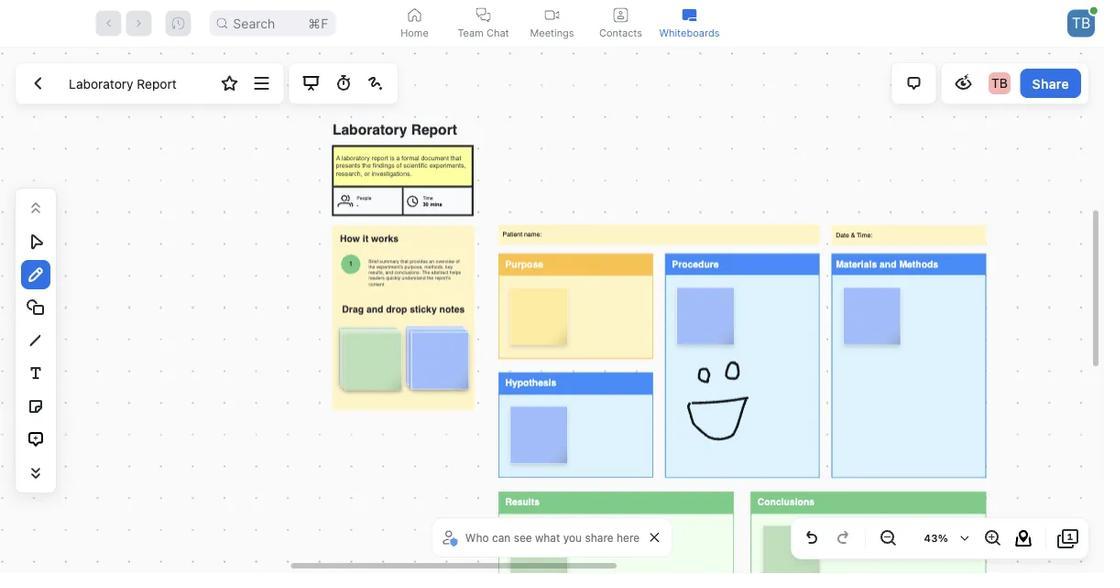 Task type: describe. For each thing, give the bounding box(es) containing it.
home small image
[[407, 8, 422, 22]]

whiteboards button
[[655, 0, 724, 47]]

home small image
[[407, 8, 422, 22]]

contacts button
[[587, 0, 655, 47]]

⌘f
[[308, 16, 328, 31]]

contacts
[[599, 27, 642, 38]]

meetings
[[530, 27, 574, 38]]

chat
[[487, 27, 509, 38]]



Task type: vqa. For each thing, say whether or not it's contained in the screenshot.
"tab list"
yes



Task type: locate. For each thing, give the bounding box(es) containing it.
tab list containing home
[[380, 0, 724, 47]]

team chat
[[458, 27, 509, 38]]

team
[[458, 27, 484, 38]]

profile contact image
[[614, 8, 628, 22], [614, 8, 628, 22]]

online image
[[1090, 7, 1098, 14], [1090, 7, 1098, 14]]

team chat button
[[449, 0, 518, 47]]

whiteboards
[[659, 27, 720, 38]]

team chat image
[[476, 8, 491, 22], [476, 8, 491, 22]]

meetings button
[[518, 0, 587, 47]]

home button
[[380, 0, 449, 47]]

whiteboard small image
[[682, 8, 697, 22], [682, 8, 697, 22]]

search
[[233, 16, 275, 31]]

magnifier image
[[217, 18, 228, 29], [217, 18, 228, 29]]

tb
[[1072, 14, 1091, 32]]

tab list
[[380, 0, 724, 47]]

video on image
[[545, 8, 560, 22], [545, 8, 560, 22]]

home
[[401, 27, 429, 38]]



